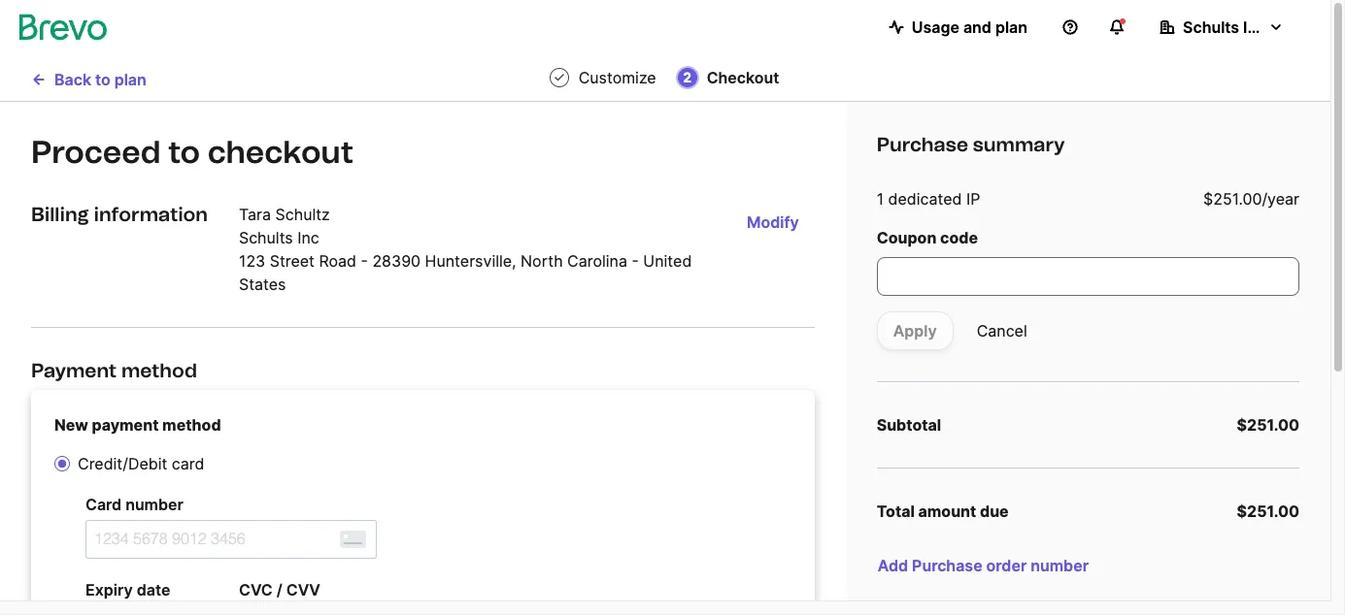 Task type: describe. For each thing, give the bounding box(es) containing it.
purchase summary
[[877, 133, 1065, 156]]

back to plan
[[54, 70, 147, 90]]

/
[[277, 581, 283, 600]]

1 vertical spatial method
[[162, 416, 221, 435]]

code
[[941, 228, 978, 248]]

1 - from the left
[[361, 252, 368, 271]]

number inside button
[[1031, 557, 1089, 576]]

apply button
[[877, 312, 954, 351]]

schults inc
[[1183, 17, 1266, 37]]

date
[[137, 581, 170, 600]]

$251.00 /year
[[1204, 189, 1300, 209]]

new
[[54, 416, 88, 435]]

2 - from the left
[[632, 252, 639, 271]]

0 horizontal spatial number
[[125, 495, 184, 515]]

checkout
[[707, 68, 780, 87]]

back to plan button
[[16, 61, 162, 99]]

subtotal
[[877, 416, 941, 435]]

apply
[[894, 322, 937, 341]]

carolina
[[567, 252, 628, 271]]

usage and plan
[[912, 17, 1028, 37]]

123
[[239, 252, 265, 271]]

schults inside schults inc button
[[1183, 17, 1240, 37]]

customize button
[[548, 66, 660, 89]]

0 vertical spatial method
[[121, 359, 197, 383]]

customize
[[579, 68, 656, 87]]

dedicated
[[889, 189, 962, 209]]

1 dedicated ip
[[877, 189, 981, 209]]

proceed
[[31, 134, 161, 171]]

back
[[54, 70, 91, 90]]

tara
[[239, 205, 271, 224]]

north
[[521, 252, 563, 271]]

card number
[[85, 495, 184, 515]]

cvc
[[239, 581, 273, 600]]

summary
[[973, 133, 1065, 156]]

payment method
[[31, 359, 197, 383]]

due
[[980, 502, 1009, 522]]

total amount due
[[877, 502, 1009, 522]]

order
[[987, 557, 1027, 576]]

card
[[85, 495, 122, 515]]

coupon
[[877, 228, 937, 248]]

$251.00 for subtotal
[[1237, 416, 1300, 435]]

card image
[[340, 531, 366, 549]]

cancel link
[[977, 320, 1028, 343]]

1
[[877, 189, 884, 209]]



Task type: locate. For each thing, give the bounding box(es) containing it.
1 vertical spatial inc
[[297, 228, 319, 248]]

united
[[643, 252, 692, 271]]

states
[[239, 275, 286, 294]]

cancel
[[977, 322, 1028, 341]]

modify button
[[732, 203, 815, 242]]

to for proceed
[[168, 134, 200, 171]]

add purchase order number button
[[862, 547, 1105, 586]]

coupon code
[[877, 228, 978, 248]]

0 horizontal spatial inc
[[297, 228, 319, 248]]

checkout
[[208, 134, 354, 171]]

0 vertical spatial schults
[[1183, 17, 1240, 37]]

1 horizontal spatial to
[[168, 134, 200, 171]]

purchase right add
[[912, 557, 983, 576]]

plan right back
[[114, 70, 147, 90]]

add purchase order number
[[878, 557, 1089, 576]]

to right back
[[95, 70, 111, 90]]

add
[[878, 557, 909, 576]]

1 vertical spatial number
[[1031, 557, 1089, 576]]

/year
[[1262, 189, 1300, 209]]

- left united
[[632, 252, 639, 271]]

cvc / cvv
[[239, 581, 320, 600]]

number down credit/debit card
[[125, 495, 184, 515]]

amount
[[919, 502, 977, 522]]

- right road
[[361, 252, 368, 271]]

inc inside "tara schultz schults inc 123 street road - 28390 huntersville, north carolina - united states"
[[297, 228, 319, 248]]

1 vertical spatial $251.00
[[1237, 416, 1300, 435]]

proceed to checkout
[[31, 134, 354, 171]]

1 horizontal spatial inc
[[1244, 17, 1266, 37]]

schultz
[[275, 205, 330, 224]]

0 horizontal spatial -
[[361, 252, 368, 271]]

1 vertical spatial plan
[[114, 70, 147, 90]]

0 vertical spatial to
[[95, 70, 111, 90]]

credit/debit
[[78, 455, 167, 474]]

and
[[964, 17, 992, 37]]

total
[[877, 502, 915, 522]]

1 vertical spatial purchase
[[912, 557, 983, 576]]

plan for usage and plan
[[996, 17, 1028, 37]]

2
[[683, 69, 692, 85]]

credit/debit card
[[78, 455, 204, 474]]

plan
[[996, 17, 1028, 37], [114, 70, 147, 90]]

1 vertical spatial to
[[168, 134, 200, 171]]

schults inc button
[[1144, 8, 1300, 47]]

expiry date
[[85, 581, 170, 600]]

street
[[270, 252, 315, 271]]

-
[[361, 252, 368, 271], [632, 252, 639, 271]]

payment
[[31, 359, 117, 383]]

1 horizontal spatial plan
[[996, 17, 1028, 37]]

0 vertical spatial purchase
[[877, 133, 969, 156]]

2 vertical spatial $251.00
[[1237, 502, 1300, 522]]

$251.00
[[1204, 189, 1262, 209], [1237, 416, 1300, 435], [1237, 502, 1300, 522]]

purchase
[[877, 133, 969, 156], [912, 557, 983, 576]]

schults
[[1183, 17, 1240, 37], [239, 228, 293, 248]]

1 horizontal spatial -
[[632, 252, 639, 271]]

to up information
[[168, 134, 200, 171]]

billing
[[31, 203, 89, 226]]

plan right the and
[[996, 17, 1028, 37]]

28390
[[372, 252, 421, 271]]

inc inside button
[[1244, 17, 1266, 37]]

cvv
[[286, 581, 320, 600]]

road
[[319, 252, 357, 271]]

to for back
[[95, 70, 111, 90]]

method
[[121, 359, 197, 383], [162, 416, 221, 435]]

usage and plan button
[[873, 8, 1043, 47]]

to
[[95, 70, 111, 90], [168, 134, 200, 171]]

number
[[125, 495, 184, 515], [1031, 557, 1089, 576]]

purchase inside add purchase order number button
[[912, 557, 983, 576]]

0 vertical spatial inc
[[1244, 17, 1266, 37]]

new payment method
[[54, 416, 221, 435]]

0 vertical spatial number
[[125, 495, 184, 515]]

to inside button
[[95, 70, 111, 90]]

billing information
[[31, 203, 208, 226]]

1 horizontal spatial number
[[1031, 557, 1089, 576]]

method up new payment method
[[121, 359, 197, 383]]

0 horizontal spatial to
[[95, 70, 111, 90]]

number right order on the bottom of the page
[[1031, 557, 1089, 576]]

inc
[[1244, 17, 1266, 37], [297, 228, 319, 248]]

usage
[[912, 17, 960, 37]]

$251.00 for total amount due
[[1237, 502, 1300, 522]]

0 horizontal spatial schults
[[239, 228, 293, 248]]

ip
[[967, 189, 981, 209]]

method up card on the left of the page
[[162, 416, 221, 435]]

1 horizontal spatial schults
[[1183, 17, 1240, 37]]

modify
[[747, 213, 799, 232]]

purchase up dedicated
[[877, 133, 969, 156]]

None text field
[[877, 257, 1300, 296]]

plan for back to plan
[[114, 70, 147, 90]]

payment
[[92, 416, 159, 435]]

card
[[172, 455, 204, 474]]

0 horizontal spatial plan
[[114, 70, 147, 90]]

0 vertical spatial $251.00
[[1204, 189, 1262, 209]]

1 vertical spatial schults
[[239, 228, 293, 248]]

tara schultz schults inc 123 street road - 28390 huntersville, north carolina - united states
[[239, 205, 692, 294]]

huntersville,
[[425, 252, 516, 271]]

information
[[94, 203, 208, 226]]

schults inside "tara schultz schults inc 123 street road - 28390 huntersville, north carolina - united states"
[[239, 228, 293, 248]]

0 vertical spatial plan
[[996, 17, 1028, 37]]

expiry
[[85, 581, 133, 600]]



Task type: vqa. For each thing, say whether or not it's contained in the screenshot.
New revenue
no



